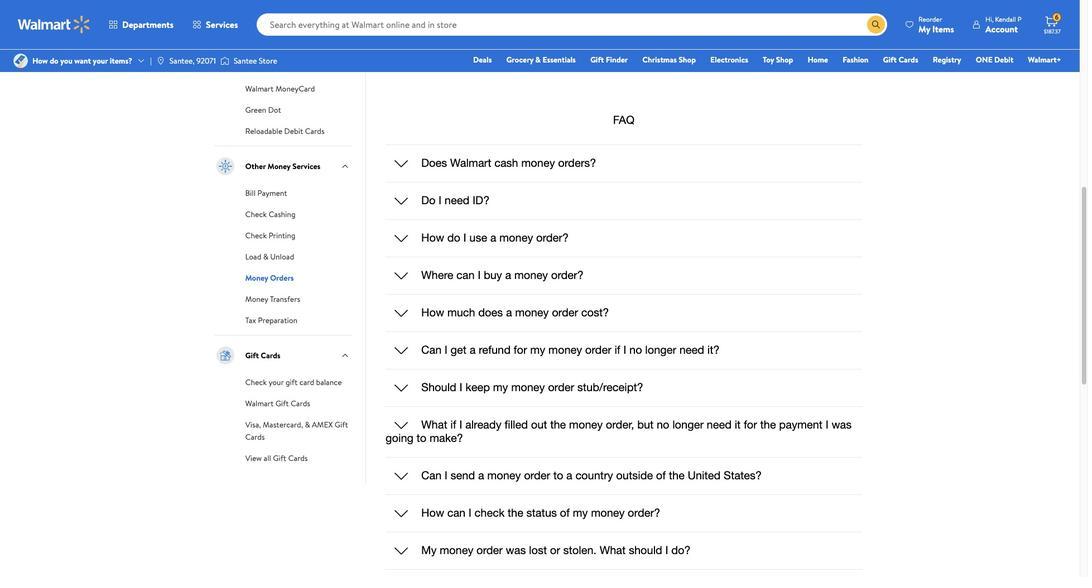 Task type: vqa. For each thing, say whether or not it's contained in the screenshot.
Departments popup button
yes



Task type: describe. For each thing, give the bounding box(es) containing it.
1 horizontal spatial one
[[622, 48, 644, 61]]

1 vertical spatial services
[[293, 161, 321, 172]]

home link
[[803, 54, 834, 66]]

credit & debit image
[[214, 8, 236, 31]]

walmart+ link
[[1023, 54, 1067, 66]]

3%
[[552, 25, 565, 39]]

cards inside visa, mastercard, & amex gift cards
[[245, 431, 265, 442]]

money transfers
[[245, 293, 301, 305]]

0 vertical spatial walmart
[[288, 41, 316, 52]]

0 vertical spatial money
[[268, 161, 291, 172]]

reloadable
[[245, 125, 282, 137]]

walmart gift cards
[[245, 398, 310, 409]]

account
[[986, 23, 1018, 35]]

bill payment
[[245, 187, 287, 199]]

& for debit
[[269, 14, 274, 25]]

you
[[60, 55, 73, 66]]

view all gift cards link
[[245, 451, 308, 464]]

walmart+
[[1028, 54, 1062, 65]]

rewards
[[636, 0, 698, 25]]

departments button
[[99, 11, 183, 38]]

services button
[[183, 11, 248, 38]]

0 horizontal spatial your
[[93, 55, 108, 66]]

debit inside 'debit with rewards get 3% cash back at walmart. terms apply'
[[550, 0, 594, 25]]

preparation
[[258, 315, 298, 326]]

deals
[[473, 54, 492, 65]]

walmart.
[[622, 25, 661, 39]]

 image for santee store
[[220, 55, 229, 66]]

grocery & essentials link
[[502, 54, 581, 66]]

green dot link
[[245, 103, 281, 115]]

walmart gift cards link
[[245, 397, 310, 409]]

visa, mastercard, & amex gift cards link
[[245, 418, 348, 442]]

rewards®
[[318, 41, 349, 52]]

check for check cashing
[[245, 209, 267, 220]]

cards down card
[[291, 398, 310, 409]]

store
[[259, 55, 277, 66]]

amex
[[312, 419, 333, 430]]

1 vertical spatial gift cards
[[245, 350, 281, 361]]

other
[[245, 161, 266, 172]]

gift cards link
[[878, 54, 924, 66]]

hi, kendall p account
[[986, 14, 1022, 35]]

gift right gift cards icon
[[245, 350, 259, 361]]

6 $187.37
[[1044, 12, 1061, 35]]

walmart moneycard
[[245, 83, 315, 94]]

load
[[245, 251, 261, 262]]

gift inside visa, mastercard, & amex gift cards
[[335, 419, 348, 430]]

grocery
[[507, 54, 534, 65]]

walmart for walmart moneycard
[[245, 83, 274, 94]]

cards up check your gift card balance link
[[261, 350, 281, 361]]

get inside 'debit with rewards get 3% cash back at walmart. terms apply'
[[534, 25, 550, 39]]

p
[[1018, 14, 1022, 24]]

credit & debit
[[245, 14, 295, 25]]

money for transfers
[[245, 293, 268, 305]]

kendall
[[996, 14, 1017, 24]]

christmas
[[643, 54, 677, 65]]

departments
[[122, 18, 174, 31]]

reloadable debit cards
[[245, 125, 325, 137]]

$187.37
[[1044, 27, 1061, 35]]

reorder
[[919, 14, 943, 24]]

my
[[919, 23, 931, 35]]

unload
[[270, 251, 294, 262]]

green
[[245, 104, 266, 115]]

capital
[[245, 41, 269, 52]]

finder
[[606, 54, 628, 65]]

gift inside gift cards link
[[883, 54, 897, 65]]

view
[[245, 453, 262, 464]]

reloadable debit cards link
[[245, 124, 325, 137]]

apply
[[691, 25, 714, 39]]

capital one walmart rewards® link
[[245, 39, 349, 52]]

check printing link
[[245, 229, 296, 241]]

one debit link
[[971, 54, 1019, 66]]

toy
[[763, 54, 774, 65]]

payment
[[258, 187, 287, 199]]

santee
[[234, 55, 257, 66]]

tax preparation link
[[245, 314, 298, 326]]

check your gift card balance link
[[245, 376, 342, 388]]

fashion link
[[838, 54, 874, 66]]

electronics link
[[706, 54, 754, 66]]

moneycard
[[276, 83, 315, 94]]

mastercard,
[[263, 419, 303, 430]]

green dot
[[245, 104, 281, 115]]

reorder my items
[[919, 14, 955, 35]]

check cashing link
[[245, 207, 296, 220]]



Task type: locate. For each thing, give the bounding box(es) containing it.
walmart up visa,
[[245, 398, 274, 409]]

1 check from the top
[[245, 209, 267, 220]]

0 horizontal spatial services
[[206, 18, 238, 31]]

one for one debit card
[[245, 62, 262, 73]]

your right the want
[[93, 55, 108, 66]]

check
[[245, 209, 267, 220], [245, 230, 267, 241], [245, 377, 267, 388]]

gift up the mastercard,
[[276, 398, 289, 409]]

money for orders
[[245, 272, 268, 283]]

gift finder
[[591, 54, 628, 65]]

electronics
[[711, 54, 749, 65]]

0 horizontal spatial one
[[245, 62, 262, 73]]

gift
[[286, 377, 298, 388]]

walmart for walmart gift cards
[[245, 398, 274, 409]]

shop inside 'link'
[[679, 54, 696, 65]]

money orders link
[[245, 271, 294, 283]]

how
[[32, 55, 48, 66]]

capital one walmart rewards®
[[245, 41, 349, 52]]

3 check from the top
[[245, 377, 267, 388]]

1 vertical spatial check
[[245, 230, 267, 241]]

cards down visa,
[[245, 431, 265, 442]]

0 horizontal spatial shop
[[679, 54, 696, 65]]

visa,
[[245, 419, 261, 430]]

gift left finder at the top
[[591, 54, 604, 65]]

 image for how do you want your items?
[[13, 54, 28, 68]]

shop right christmas
[[679, 54, 696, 65]]

gift inside walmart gift cards link
[[276, 398, 289, 409]]

& inside visa, mastercard, & amex gift cards
[[305, 419, 310, 430]]

2 vertical spatial walmart
[[245, 398, 274, 409]]

0 vertical spatial get
[[534, 25, 550, 39]]

santee, 92071
[[170, 55, 216, 66]]

services left credit on the top
[[206, 18, 238, 31]]

|
[[150, 55, 152, 66]]

registry
[[933, 54, 962, 65]]

 image
[[156, 56, 165, 65]]

debit inside the reloadable debit cards link
[[284, 125, 303, 137]]

walmart up card
[[288, 41, 316, 52]]

1 horizontal spatial gift cards
[[883, 54, 919, 65]]

dot
[[268, 104, 281, 115]]

0 vertical spatial your
[[93, 55, 108, 66]]

card
[[300, 377, 314, 388]]

shop for toy shop
[[776, 54, 794, 65]]

1 vertical spatial your
[[269, 377, 284, 388]]

services down 'reloadable debit cards'
[[293, 161, 321, 172]]

&
[[269, 14, 274, 25], [536, 54, 541, 65], [263, 251, 269, 262], [305, 419, 310, 430]]

check up load
[[245, 230, 267, 241]]

santee,
[[170, 55, 195, 66]]

0 horizontal spatial gift cards
[[245, 350, 281, 361]]

do
[[50, 55, 58, 66]]

load & unload link
[[245, 250, 294, 262]]

gift inside gift finder link
[[591, 54, 604, 65]]

1 vertical spatial get
[[604, 48, 620, 61]]

gift finder link
[[586, 54, 633, 66]]

gift cards down tax preparation
[[245, 350, 281, 361]]

Search search field
[[257, 13, 888, 36]]

essentials
[[543, 54, 576, 65]]

gift right the "all"
[[273, 453, 286, 464]]

at
[[611, 25, 620, 39]]

cards down moneycard
[[305, 125, 325, 137]]

& right grocery
[[536, 54, 541, 65]]

items?
[[110, 55, 132, 66]]

1 horizontal spatial  image
[[220, 55, 229, 66]]

one for one debit
[[976, 54, 993, 65]]

toy shop
[[763, 54, 794, 65]]

money transfers link
[[245, 292, 301, 305]]

2 check from the top
[[245, 230, 267, 241]]

debit with rewards. get 3% cash back at walmart. terms apply. image
[[388, 0, 859, 73]]

shop for christmas shop
[[679, 54, 696, 65]]

1 vertical spatial money
[[245, 272, 268, 283]]

0 vertical spatial services
[[206, 18, 238, 31]]

1 vertical spatial walmart
[[245, 83, 274, 94]]

load & unload
[[245, 251, 294, 262]]

bill
[[245, 187, 256, 199]]

money orders
[[245, 272, 294, 283]]

debit inside one debit card link
[[264, 62, 283, 73]]

debit for one debit card
[[264, 62, 283, 73]]

debit for one debit
[[995, 54, 1014, 65]]

with
[[598, 0, 632, 25]]

your
[[93, 55, 108, 66], [269, 377, 284, 388]]

2 horizontal spatial one
[[976, 54, 993, 65]]

tax
[[245, 315, 256, 326]]

want
[[74, 55, 91, 66]]

2 vertical spatial money
[[245, 293, 268, 305]]

your left gift
[[269, 377, 284, 388]]

money down load
[[245, 272, 268, 283]]

debit with rewards get 3% cash back at walmart. terms apply
[[534, 0, 714, 39]]

walmart image
[[18, 16, 90, 33]]

cashing
[[269, 209, 296, 220]]

92071
[[197, 55, 216, 66]]

walmart moneycard link
[[245, 82, 315, 94]]

get one
[[604, 48, 644, 61]]

christmas shop link
[[638, 54, 701, 66]]

transfers
[[270, 293, 301, 305]]

registry link
[[928, 54, 967, 66]]

credit
[[245, 14, 267, 25]]

check down bill
[[245, 209, 267, 220]]

cards
[[899, 54, 919, 65], [305, 125, 325, 137], [261, 350, 281, 361], [291, 398, 310, 409], [245, 431, 265, 442], [288, 453, 308, 464]]

balance
[[316, 377, 342, 388]]

view all gift cards
[[245, 453, 308, 464]]

gift cards right fashion
[[883, 54, 919, 65]]

check up walmart gift cards link
[[245, 377, 267, 388]]

0 vertical spatial check
[[245, 209, 267, 220]]

services inside dropdown button
[[206, 18, 238, 31]]

cards down visa, mastercard, & amex gift cards
[[288, 453, 308, 464]]

cash
[[567, 25, 586, 39]]

& right credit on the top
[[269, 14, 274, 25]]

other money services image
[[214, 155, 236, 177]]

 image
[[13, 54, 28, 68], [220, 55, 229, 66]]

printing
[[269, 230, 296, 241]]

get one link
[[604, 48, 644, 61]]

2 shop from the left
[[776, 54, 794, 65]]

one debit card
[[245, 62, 301, 73]]

check for check printing
[[245, 230, 267, 241]]

cards left registry
[[899, 54, 919, 65]]

walmart
[[288, 41, 316, 52], [245, 83, 274, 94], [245, 398, 274, 409]]

items
[[933, 23, 955, 35]]

& left amex
[[305, 419, 310, 430]]

& for essentials
[[536, 54, 541, 65]]

debit for reloadable debit cards
[[284, 125, 303, 137]]

other money services
[[245, 161, 321, 172]]

services
[[206, 18, 238, 31], [293, 161, 321, 172]]

check printing
[[245, 230, 296, 241]]

1 horizontal spatial get
[[604, 48, 620, 61]]

all
[[264, 453, 271, 464]]

check cashing
[[245, 209, 296, 220]]

toy shop link
[[758, 54, 799, 66]]

shop right toy
[[776, 54, 794, 65]]

terms
[[663, 25, 689, 39]]

gift inside view all gift cards link
[[273, 453, 286, 464]]

shop inside "link"
[[776, 54, 794, 65]]

gift cards image
[[214, 344, 236, 367]]

debit inside the one debit link
[[995, 54, 1014, 65]]

deals link
[[468, 54, 497, 66]]

walmart up green dot link
[[245, 83, 274, 94]]

0 vertical spatial gift cards
[[883, 54, 919, 65]]

orders
[[270, 272, 294, 283]]

 image right 92071
[[220, 55, 229, 66]]

money
[[268, 161, 291, 172], [245, 272, 268, 283], [245, 293, 268, 305]]

1 shop from the left
[[679, 54, 696, 65]]

card
[[285, 62, 301, 73]]

0 horizontal spatial get
[[534, 25, 550, 39]]

gift right amex
[[335, 419, 348, 430]]

& for unload
[[263, 251, 269, 262]]

get
[[534, 25, 550, 39], [604, 48, 620, 61]]

2 vertical spatial check
[[245, 377, 267, 388]]

gift right fashion
[[883, 54, 897, 65]]

hi,
[[986, 14, 994, 24]]

money right other
[[268, 161, 291, 172]]

santee store
[[234, 55, 277, 66]]

search icon image
[[872, 20, 881, 29]]

6
[[1055, 12, 1059, 22]]

 image left how
[[13, 54, 28, 68]]

0 horizontal spatial  image
[[13, 54, 28, 68]]

one debit card link
[[245, 61, 301, 73]]

1 horizontal spatial shop
[[776, 54, 794, 65]]

1 horizontal spatial services
[[293, 161, 321, 172]]

check for check your gift card balance
[[245, 377, 267, 388]]

christmas shop
[[643, 54, 696, 65]]

debit
[[550, 0, 594, 25], [276, 14, 295, 25], [995, 54, 1014, 65], [264, 62, 283, 73], [284, 125, 303, 137]]

grocery & essentials
[[507, 54, 576, 65]]

check inside "link"
[[245, 209, 267, 220]]

& right load
[[263, 251, 269, 262]]

Walmart Site-Wide search field
[[257, 13, 888, 36]]

home
[[808, 54, 829, 65]]

money up tax
[[245, 293, 268, 305]]

1 horizontal spatial your
[[269, 377, 284, 388]]



